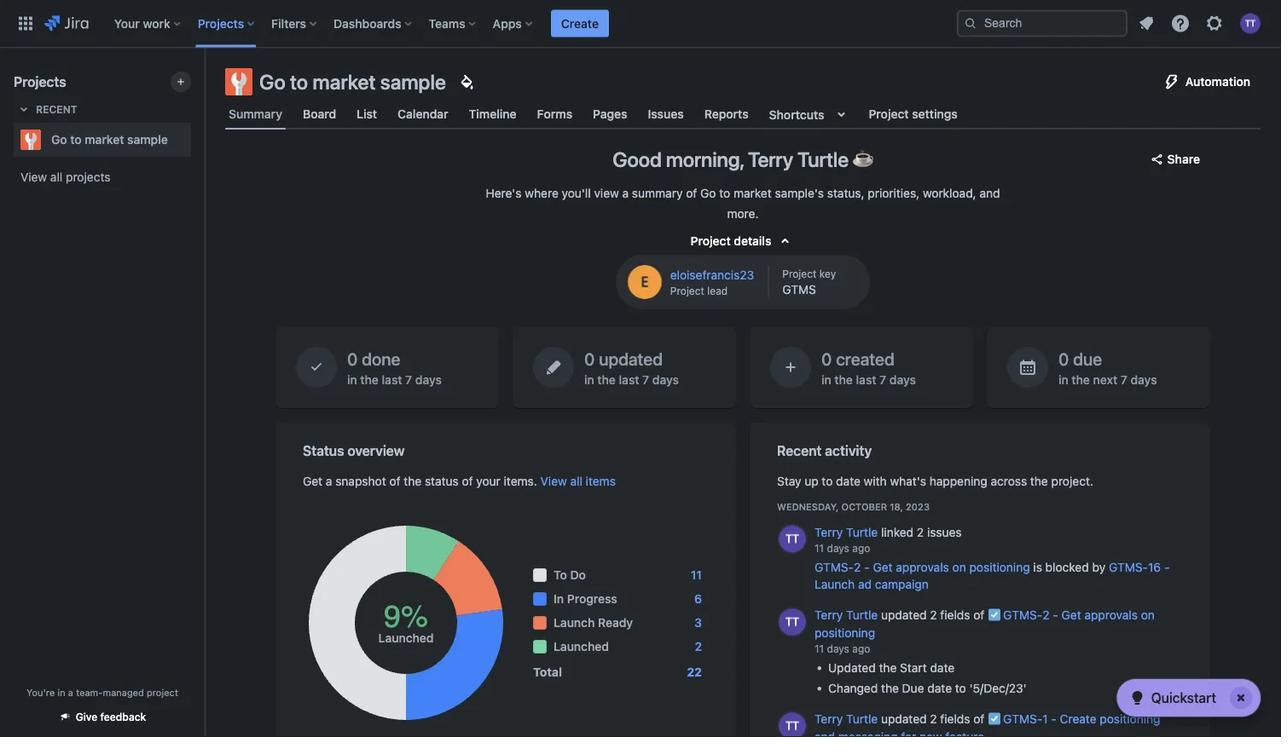 Task type: describe. For each thing, give the bounding box(es) containing it.
give feedback
[[76, 712, 146, 724]]

terry inside terry turtle linked 2 issues 11 days ago
[[815, 526, 843, 540]]

project for project settings
[[869, 107, 909, 121]]

11 link
[[691, 567, 702, 584]]

give
[[76, 712, 98, 724]]

wednesday, october 18, 2023
[[777, 502, 930, 513]]

0 horizontal spatial view
[[20, 170, 47, 184]]

0 horizontal spatial get
[[303, 475, 323, 489]]

1 horizontal spatial go
[[259, 70, 286, 94]]

turtle down ad
[[846, 609, 878, 623]]

of down gtms-16 - launch ad campaign
[[974, 609, 985, 623]]

0 horizontal spatial launch
[[554, 616, 595, 630]]

ago inside terry turtle linked 2 issues 11 days ago
[[852, 543, 870, 555]]

☕️
[[853, 147, 873, 171]]

11 for 11 days ago
[[815, 643, 824, 655]]

do
[[570, 569, 586, 583]]

stay up to date with what's happening across the project.
[[777, 475, 1094, 489]]

gtms- for gtms-2 - get approvals on positioning
[[1003, 609, 1043, 623]]

sample's
[[775, 186, 824, 200]]

on for gtms-2 - get approvals on positioning
[[1141, 609, 1155, 623]]

0 created in the last 7 days
[[822, 349, 916, 387]]

your work button
[[109, 10, 187, 37]]

2 vertical spatial updated
[[881, 713, 927, 727]]

messaging
[[838, 730, 898, 738]]

1 vertical spatial updated
[[881, 609, 927, 623]]

days inside terry turtle linked 2 issues 11 days ago
[[827, 543, 850, 555]]

get for gtms-2 - get approvals on positioning is blocked by
[[873, 561, 893, 575]]

- for gtms-16 - launch ad campaign
[[1164, 561, 1170, 575]]

Search field
[[957, 10, 1128, 37]]

2 up new
[[930, 713, 937, 727]]

turtle left ☕️
[[798, 147, 849, 171]]

in for 0 updated
[[584, 373, 594, 387]]

collapse recent projects image
[[14, 99, 34, 119]]

project.
[[1052, 475, 1094, 489]]

7 for done
[[405, 373, 412, 387]]

last for done
[[382, 373, 402, 387]]

status,
[[827, 186, 865, 200]]

check image
[[1128, 688, 1148, 709]]

here's where you'll view a summary of go to market sample's status, priorities, workload, and more.
[[486, 186, 1000, 221]]

automation
[[1186, 75, 1251, 89]]

project key gtms
[[783, 268, 836, 297]]

gtms-16 - launch ad campaign
[[815, 561, 1170, 592]]

terry down changed
[[815, 713, 843, 727]]

0 for 0 updated
[[584, 349, 595, 369]]

22
[[687, 666, 702, 680]]

go to market sample inside "link"
[[51, 133, 168, 147]]

key
[[820, 268, 836, 280]]

get for gtms-2 - get approvals on positioning
[[1062, 609, 1082, 623]]

terry turtle image
[[779, 609, 806, 636]]

go inside here's where you'll view a summary of go to market sample's status, priorities, workload, and more.
[[700, 186, 716, 200]]

0 horizontal spatial projects
[[14, 74, 66, 90]]

details
[[734, 234, 772, 248]]

happening
[[930, 475, 988, 489]]

days for 0 due
[[1131, 373, 1157, 387]]

up
[[805, 475, 819, 489]]

board link
[[299, 99, 340, 130]]

quickstart button
[[1117, 680, 1261, 717]]

of up feature
[[974, 713, 985, 727]]

market inside here's where you'll view a summary of go to market sample's status, priorities, workload, and more.
[[734, 186, 772, 200]]

morning,
[[666, 147, 744, 171]]

total
[[533, 666, 562, 680]]

2 vertical spatial date
[[928, 682, 952, 696]]

days for 0 done
[[415, 373, 442, 387]]

project inside eloisefrancis23 project lead
[[670, 285, 705, 297]]

timeline link
[[465, 99, 520, 130]]

0 horizontal spatial all
[[50, 170, 63, 184]]

sample inside go to market sample "link"
[[127, 133, 168, 147]]

view all projects
[[20, 170, 110, 184]]

2 ago from the top
[[852, 643, 870, 655]]

work
[[143, 16, 170, 30]]

items
[[586, 475, 616, 489]]

- for gtms-2 - get approvals on positioning
[[1053, 609, 1059, 623]]

terry turtle link for terry turtle linked 2 issues 11 days ago
[[815, 526, 878, 540]]

2 fields from the top
[[941, 713, 970, 727]]

add to starred image
[[186, 130, 206, 150]]

positioning inside gtms-1 - create positioning and messaging for new feature
[[1100, 713, 1161, 727]]

7 for updated
[[643, 373, 649, 387]]

3 link
[[695, 615, 702, 632]]

calendar
[[398, 107, 448, 121]]

0 due in the next 7 days
[[1059, 349, 1157, 387]]

snapshot
[[335, 475, 386, 489]]

banner containing your work
[[0, 0, 1281, 48]]

changed
[[828, 682, 878, 696]]

issues link
[[645, 99, 687, 130]]

project details
[[691, 234, 772, 248]]

done
[[362, 349, 401, 369]]

pages
[[593, 107, 628, 121]]

gtms-1 - create positioning and messaging for new feature link
[[815, 713, 1161, 738]]

project details button
[[680, 228, 806, 255]]

date for to
[[836, 475, 861, 489]]

0 for 0 done
[[347, 349, 358, 369]]

- for gtms-2 - get approvals on positioning is blocked by
[[864, 561, 870, 575]]

create inside gtms-1 - create positioning and messaging for new feature
[[1060, 713, 1097, 727]]

project for project key gtms
[[783, 268, 817, 280]]

project settings
[[869, 107, 958, 121]]

filters
[[271, 16, 306, 30]]

view all items link
[[541, 475, 616, 489]]

of right snapshot
[[389, 475, 401, 489]]

you'll
[[562, 186, 591, 200]]

2023
[[906, 502, 930, 513]]

share
[[1168, 152, 1200, 166]]

0 for 0 due
[[1059, 349, 1069, 369]]

summary
[[632, 186, 683, 200]]

gtms- for gtms-16 - launch ad campaign
[[1109, 561, 1148, 575]]

summary
[[229, 107, 282, 121]]

teams
[[429, 16, 466, 30]]

2 down gtms-2 - get approvals on positioning is blocked by
[[930, 609, 937, 623]]

the inside '0 due in the next 7 days'
[[1072, 373, 1090, 387]]

0 vertical spatial market
[[313, 70, 376, 94]]

approvals for gtms-2 - get approvals on positioning
[[1085, 609, 1138, 623]]

in for 0 due
[[1059, 373, 1069, 387]]

2 terry turtle updated 2 fields of from the top
[[815, 713, 988, 727]]

feedback
[[100, 712, 146, 724]]

managed
[[103, 688, 144, 699]]

positioning for gtms-2 - get approvals on positioning is blocked by
[[970, 561, 1030, 575]]

- for gtms-1 - create positioning and messaging for new feature
[[1051, 713, 1057, 727]]

days for 0 updated
[[652, 373, 679, 387]]

2 terry turtle link from the top
[[815, 609, 878, 623]]

forms link
[[534, 99, 576, 130]]

16
[[1148, 561, 1161, 575]]

0 vertical spatial go to market sample
[[259, 70, 446, 94]]

and inside here's where you'll view a summary of go to market sample's status, priorities, workload, and more.
[[980, 186, 1000, 200]]

automation image
[[1162, 72, 1182, 92]]

team-
[[76, 688, 103, 699]]

your
[[476, 475, 501, 489]]

projects
[[66, 170, 110, 184]]

gtms
[[783, 282, 816, 297]]

good morning, terry turtle ☕️
[[613, 147, 873, 171]]

2 up ad
[[854, 561, 861, 575]]

october
[[842, 502, 887, 513]]

terry turtle link for terry turtle updated 2 fields of
[[815, 713, 878, 727]]

the inside 0 created in the last 7 days
[[835, 373, 853, 387]]

start
[[900, 661, 927, 676]]

gtms- for gtms-1 - create positioning and messaging for new feature
[[1003, 713, 1043, 727]]

workload,
[[923, 186, 977, 200]]

1
[[1043, 713, 1048, 727]]

on for gtms-2 - get approvals on positioning is blocked by
[[953, 561, 966, 575]]

activity
[[825, 443, 872, 459]]

1 vertical spatial all
[[570, 475, 583, 489]]

your
[[114, 16, 140, 30]]

apps
[[493, 16, 522, 30]]

gtms-16 - launch ad campaign link
[[815, 561, 1170, 592]]

set background color image
[[456, 72, 477, 92]]

to inside updated the start date changed the due date to '5/dec/23'
[[955, 682, 966, 696]]

11 for 11
[[691, 569, 702, 583]]

settings
[[912, 107, 958, 121]]



Task type: locate. For each thing, give the bounding box(es) containing it.
1 vertical spatial on
[[1141, 609, 1155, 623]]

2 down blocked
[[1043, 609, 1050, 623]]

market up list
[[313, 70, 376, 94]]

0 vertical spatial updated
[[599, 349, 663, 369]]

3 0 from the left
[[822, 349, 832, 369]]

in for 0 created
[[822, 373, 832, 387]]

1 vertical spatial terry turtle image
[[779, 713, 806, 738]]

7 for created
[[880, 373, 887, 387]]

settings image
[[1205, 13, 1225, 34]]

projects up collapse recent projects icon
[[14, 74, 66, 90]]

last inside 0 updated in the last 7 days
[[619, 373, 639, 387]]

on down issues
[[953, 561, 966, 575]]

2 vertical spatial go
[[700, 186, 716, 200]]

terry down wednesday,
[[815, 526, 843, 540]]

1 vertical spatial fields
[[941, 713, 970, 727]]

7 inside 0 created in the last 7 days
[[880, 373, 887, 387]]

0 horizontal spatial recent
[[36, 103, 77, 115]]

2 horizontal spatial positioning
[[1100, 713, 1161, 727]]

0 horizontal spatial on
[[953, 561, 966, 575]]

2 last from the left
[[619, 373, 639, 387]]

approvals down the by
[[1085, 609, 1138, 623]]

3 terry turtle link from the top
[[815, 713, 878, 727]]

gtms- down '5/dec/23'
[[1003, 713, 1043, 727]]

gtms- down terry turtle linked 2 issues 11 days ago
[[815, 561, 854, 575]]

turtle inside terry turtle linked 2 issues 11 days ago
[[846, 526, 878, 540]]

market
[[313, 70, 376, 94], [85, 133, 124, 147], [734, 186, 772, 200]]

a left the team-
[[68, 688, 73, 699]]

1 vertical spatial go
[[51, 133, 67, 147]]

gtms- inside gtms-16 - launch ad campaign
[[1109, 561, 1148, 575]]

sample left add to starred image
[[127, 133, 168, 147]]

4 7 from the left
[[1121, 373, 1128, 387]]

1 vertical spatial positioning
[[815, 626, 875, 640]]

2 horizontal spatial go
[[700, 186, 716, 200]]

- inside gtms-1 - create positioning and messaging for new feature
[[1051, 713, 1057, 727]]

approvals for gtms-2 - get approvals on positioning is blocked by
[[896, 561, 949, 575]]

terry up 11 days ago
[[815, 609, 843, 623]]

days inside '0 due in the next 7 days'
[[1131, 373, 1157, 387]]

1 horizontal spatial last
[[619, 373, 639, 387]]

blocked
[[1046, 561, 1089, 575]]

-
[[864, 561, 870, 575], [1164, 561, 1170, 575], [1053, 609, 1059, 623], [1051, 713, 1057, 727]]

0 vertical spatial all
[[50, 170, 63, 184]]

gtms-2 - get approvals on positioning
[[815, 609, 1155, 640]]

project inside "link"
[[869, 107, 909, 121]]

banner
[[0, 0, 1281, 48]]

help image
[[1170, 13, 1191, 34]]

1 0 from the left
[[347, 349, 358, 369]]

1 vertical spatial gtms-2 - get approvals on positioning link
[[815, 609, 1155, 640]]

project up 'gtms'
[[783, 268, 817, 280]]

view right items.
[[541, 475, 567, 489]]

create right apps popup button
[[561, 16, 599, 30]]

fields down gtms-2 - get approvals on positioning is blocked by
[[941, 609, 970, 623]]

view left projects
[[20, 170, 47, 184]]

in inside 0 done in the last 7 days
[[347, 373, 357, 387]]

project inside dropdown button
[[691, 234, 731, 248]]

gtms- right the by
[[1109, 561, 1148, 575]]

approvals
[[896, 561, 949, 575], [1085, 609, 1138, 623]]

approvals inside gtms-2 - get approvals on positioning
[[1085, 609, 1138, 623]]

terry turtle link
[[815, 526, 878, 540], [815, 609, 878, 623], [815, 713, 878, 727]]

1 horizontal spatial all
[[570, 475, 583, 489]]

search image
[[964, 17, 978, 30]]

terry turtle link up 11 days ago
[[815, 609, 878, 623]]

0 vertical spatial terry turtle image
[[779, 526, 806, 553]]

new
[[920, 730, 942, 738]]

tab list
[[215, 99, 1271, 130]]

2 horizontal spatial get
[[1062, 609, 1082, 623]]

0 vertical spatial recent
[[36, 103, 77, 115]]

go up view all projects
[[51, 133, 67, 147]]

get inside gtms-2 - get approvals on positioning
[[1062, 609, 1082, 623]]

2 vertical spatial 11
[[815, 643, 824, 655]]

all
[[50, 170, 63, 184], [570, 475, 583, 489]]

0 vertical spatial ago
[[852, 543, 870, 555]]

terry turtle updated 2 fields of down campaign
[[815, 609, 988, 623]]

wednesday,
[[777, 502, 839, 513]]

on down 16 in the bottom right of the page
[[1141, 609, 1155, 623]]

0 vertical spatial positioning
[[970, 561, 1030, 575]]

0 vertical spatial fields
[[941, 609, 970, 623]]

by
[[1092, 561, 1106, 575]]

date
[[836, 475, 861, 489], [930, 661, 955, 676], [928, 682, 952, 696]]

2 inside terry turtle linked 2 issues 11 days ago
[[917, 526, 924, 540]]

in inside '0 due in the next 7 days'
[[1059, 373, 1069, 387]]

create right the 1 at the right bottom of the page
[[1060, 713, 1097, 727]]

0 vertical spatial go
[[259, 70, 286, 94]]

what's
[[890, 475, 926, 489]]

2 vertical spatial market
[[734, 186, 772, 200]]

2 0 from the left
[[584, 349, 595, 369]]

0 horizontal spatial and
[[815, 730, 835, 738]]

and inside gtms-1 - create positioning and messaging for new feature
[[815, 730, 835, 738]]

dashboards button
[[329, 10, 419, 37]]

2 horizontal spatial a
[[622, 186, 629, 200]]

7 inside 0 done in the last 7 days
[[405, 373, 412, 387]]

2 vertical spatial get
[[1062, 609, 1082, 623]]

1 terry turtle image from the top
[[779, 526, 806, 553]]

market inside "link"
[[85, 133, 124, 147]]

and left messaging
[[815, 730, 835, 738]]

18,
[[890, 502, 903, 513]]

turtle up messaging
[[846, 713, 878, 727]]

0 vertical spatial a
[[622, 186, 629, 200]]

positioning down the check image
[[1100, 713, 1161, 727]]

1 vertical spatial view
[[541, 475, 567, 489]]

launch inside gtms-16 - launch ad campaign
[[815, 578, 855, 592]]

- inside gtms-2 - get approvals on positioning
[[1053, 609, 1059, 623]]

gtms-
[[815, 561, 854, 575], [1109, 561, 1148, 575], [1003, 609, 1043, 623], [1003, 713, 1043, 727]]

terry turtle updated 2 fields of up the for
[[815, 713, 988, 727]]

teams button
[[424, 10, 483, 37]]

positioning for gtms-2 - get approvals on positioning
[[815, 626, 875, 640]]

1 vertical spatial 11
[[691, 569, 702, 583]]

fields up feature
[[941, 713, 970, 727]]

0 vertical spatial view
[[20, 170, 47, 184]]

1 ago from the top
[[852, 543, 870, 555]]

of inside here's where you'll view a summary of go to market sample's status, priorities, workload, and more.
[[686, 186, 697, 200]]

4 0 from the left
[[1059, 349, 1069, 369]]

get up campaign
[[873, 561, 893, 575]]

ready
[[598, 616, 633, 630]]

recent right collapse recent projects icon
[[36, 103, 77, 115]]

1 vertical spatial ago
[[852, 643, 870, 655]]

of right summary
[[686, 186, 697, 200]]

1 last from the left
[[382, 373, 402, 387]]

gtms-1 - create positioning and messaging for new feature
[[815, 713, 1161, 738]]

projects inside dropdown button
[[198, 16, 244, 30]]

1 horizontal spatial recent
[[777, 443, 822, 459]]

forms
[[537, 107, 573, 121]]

- down blocked
[[1053, 609, 1059, 623]]

you're in a team-managed project
[[27, 688, 178, 699]]

last for updated
[[619, 373, 639, 387]]

market up more.
[[734, 186, 772, 200]]

campaign
[[875, 578, 929, 592]]

is
[[1033, 561, 1042, 575]]

date right "start"
[[930, 661, 955, 676]]

project left settings
[[869, 107, 909, 121]]

6 link
[[694, 591, 702, 608]]

gtms- inside gtms-1 - create positioning and messaging for new feature
[[1003, 713, 1043, 727]]

all left items
[[570, 475, 583, 489]]

a inside here's where you'll view a summary of go to market sample's status, priorities, workload, and more.
[[622, 186, 629, 200]]

to inside "link"
[[70, 133, 82, 147]]

0 inside 0 done in the last 7 days
[[347, 349, 358, 369]]

get a snapshot of the status of your items. view all items
[[303, 475, 616, 489]]

3 7 from the left
[[880, 373, 887, 387]]

1 vertical spatial sample
[[127, 133, 168, 147]]

terry turtle image left messaging
[[779, 713, 806, 738]]

2
[[917, 526, 924, 540], [854, 561, 861, 575], [930, 609, 937, 623], [1043, 609, 1050, 623], [695, 640, 702, 654], [930, 713, 937, 727]]

to
[[290, 70, 308, 94], [70, 133, 82, 147], [719, 186, 730, 200], [822, 475, 833, 489], [955, 682, 966, 696]]

gtms- down gtms-16 - launch ad campaign
[[1003, 609, 1043, 623]]

date up the wednesday, october 18, 2023
[[836, 475, 861, 489]]

0 horizontal spatial sample
[[127, 133, 168, 147]]

1 horizontal spatial on
[[1141, 609, 1155, 623]]

7 inside '0 due in the next 7 days'
[[1121, 373, 1128, 387]]

launch left ad
[[815, 578, 855, 592]]

1 vertical spatial a
[[326, 475, 332, 489]]

gtms-2 - get approvals on positioning link down gtms-16 - launch ad campaign
[[815, 609, 1155, 640]]

and right workload,
[[980, 186, 1000, 200]]

filters button
[[266, 10, 323, 37]]

2 gtms-2 - get approvals on positioning link from the top
[[815, 609, 1155, 640]]

a right view
[[622, 186, 629, 200]]

projects up sidebar navigation image
[[198, 16, 244, 30]]

terry turtle linked 2 issues 11 days ago
[[815, 526, 962, 555]]

1 vertical spatial get
[[873, 561, 893, 575]]

0 horizontal spatial positioning
[[815, 626, 875, 640]]

gtms-2 - get approvals on positioning is blocked by
[[815, 561, 1106, 575]]

market up view all projects link
[[85, 133, 124, 147]]

gtms- inside gtms-2 - get approvals on positioning
[[1003, 609, 1043, 623]]

to up board on the left top of page
[[290, 70, 308, 94]]

fields
[[941, 609, 970, 623], [941, 713, 970, 727]]

positioning left is
[[970, 561, 1030, 575]]

create inside button
[[561, 16, 599, 30]]

last for created
[[856, 373, 877, 387]]

terry up sample's
[[748, 147, 793, 171]]

in for 0 done
[[347, 373, 357, 387]]

1 terry turtle updated 2 fields of from the top
[[815, 609, 988, 623]]

last inside 0 done in the last 7 days
[[382, 373, 402, 387]]

1 vertical spatial recent
[[777, 443, 822, 459]]

1 vertical spatial create
[[1060, 713, 1097, 727]]

0 horizontal spatial go to market sample
[[51, 133, 168, 147]]

1 horizontal spatial get
[[873, 561, 893, 575]]

0 inside 0 created in the last 7 days
[[822, 349, 832, 369]]

0 vertical spatial on
[[953, 561, 966, 575]]

terry turtle image for terry turtle updated 2 fields of
[[779, 713, 806, 738]]

0 vertical spatial and
[[980, 186, 1000, 200]]

quickstart
[[1151, 691, 1217, 707]]

a down status
[[326, 475, 332, 489]]

0 vertical spatial date
[[836, 475, 861, 489]]

all left projects
[[50, 170, 63, 184]]

go inside "link"
[[51, 133, 67, 147]]

terry
[[748, 147, 793, 171], [815, 526, 843, 540], [815, 609, 843, 623], [815, 713, 843, 727]]

recent for recent activity
[[777, 443, 822, 459]]

gtms-2 - get approvals on positioning link up campaign
[[815, 561, 1030, 575]]

due
[[1073, 349, 1102, 369]]

0 vertical spatial get
[[303, 475, 323, 489]]

view
[[594, 186, 619, 200]]

shortcuts
[[769, 107, 825, 121]]

1 horizontal spatial launch
[[815, 578, 855, 592]]

1 fields from the top
[[941, 609, 970, 623]]

0 vertical spatial projects
[[198, 16, 244, 30]]

primary element
[[10, 0, 957, 47]]

2 horizontal spatial market
[[734, 186, 772, 200]]

tab list containing summary
[[215, 99, 1271, 130]]

date right due
[[928, 682, 952, 696]]

go to market sample up list
[[259, 70, 446, 94]]

terry turtle image
[[779, 526, 806, 553], [779, 713, 806, 738]]

7 for due
[[1121, 373, 1128, 387]]

on inside gtms-2 - get approvals on positioning
[[1141, 609, 1155, 623]]

notifications image
[[1136, 13, 1157, 34]]

issues
[[648, 107, 684, 121]]

turtle
[[798, 147, 849, 171], [846, 526, 878, 540], [846, 609, 878, 623], [846, 713, 878, 727]]

1 7 from the left
[[405, 373, 412, 387]]

7 inside 0 updated in the last 7 days
[[643, 373, 649, 387]]

sample up "calendar"
[[380, 70, 446, 94]]

calendar link
[[394, 99, 452, 130]]

- up ad
[[864, 561, 870, 575]]

go to market sample up view all projects link
[[51, 133, 168, 147]]

priorities,
[[868, 186, 920, 200]]

1 horizontal spatial a
[[326, 475, 332, 489]]

in progress
[[554, 592, 617, 607]]

eloisefrancis23
[[670, 268, 754, 282]]

1 horizontal spatial approvals
[[1085, 609, 1138, 623]]

3
[[695, 616, 702, 630]]

2 vertical spatial terry turtle link
[[815, 713, 878, 727]]

pages link
[[590, 99, 631, 130]]

the inside 0 done in the last 7 days
[[360, 373, 379, 387]]

1 vertical spatial launch
[[554, 616, 595, 630]]

1 gtms-2 - get approvals on positioning link from the top
[[815, 561, 1030, 575]]

stay
[[777, 475, 801, 489]]

date for start
[[930, 661, 955, 676]]

2 down 3 link
[[695, 640, 702, 654]]

project
[[147, 688, 178, 699]]

0 for 0 created
[[822, 349, 832, 369]]

days inside 0 done in the last 7 days
[[415, 373, 442, 387]]

1 horizontal spatial create
[[1060, 713, 1097, 727]]

days
[[415, 373, 442, 387], [652, 373, 679, 387], [890, 373, 916, 387], [1131, 373, 1157, 387], [827, 543, 850, 555], [827, 643, 850, 655]]

0 horizontal spatial approvals
[[896, 561, 949, 575]]

to inside here's where you'll view a summary of go to market sample's status, priorities, workload, and more.
[[719, 186, 730, 200]]

11 inside terry turtle linked 2 issues 11 days ago
[[815, 543, 824, 555]]

0 vertical spatial terry turtle updated 2 fields of
[[815, 609, 988, 623]]

days inside 0 created in the last 7 days
[[890, 373, 916, 387]]

22 link
[[687, 665, 702, 682]]

0 horizontal spatial a
[[68, 688, 73, 699]]

1 vertical spatial terry turtle updated 2 fields of
[[815, 713, 988, 727]]

go up summary
[[259, 70, 286, 94]]

terry turtle link up messaging
[[815, 713, 878, 727]]

- right the 1 at the right bottom of the page
[[1051, 713, 1057, 727]]

sample
[[380, 70, 446, 94], [127, 133, 168, 147]]

1 horizontal spatial market
[[313, 70, 376, 94]]

2 7 from the left
[[643, 373, 649, 387]]

2 vertical spatial positioning
[[1100, 713, 1161, 727]]

your work
[[114, 16, 170, 30]]

jira image
[[44, 13, 89, 34], [44, 13, 89, 34]]

to up more.
[[719, 186, 730, 200]]

items.
[[504, 475, 537, 489]]

linked
[[881, 526, 914, 540]]

0 horizontal spatial last
[[382, 373, 402, 387]]

feature
[[946, 730, 985, 738]]

recent for recent
[[36, 103, 77, 115]]

2 horizontal spatial last
[[856, 373, 877, 387]]

more.
[[727, 207, 759, 221]]

get down status
[[303, 475, 323, 489]]

to do
[[554, 569, 586, 583]]

1 vertical spatial approvals
[[1085, 609, 1138, 623]]

reports
[[704, 107, 749, 121]]

0 vertical spatial terry turtle link
[[815, 526, 878, 540]]

0 updated in the last 7 days
[[584, 349, 679, 387]]

updated the start date changed the due date to '5/dec/23'
[[828, 661, 1027, 696]]

launched
[[554, 640, 609, 654]]

your profile and settings image
[[1240, 13, 1261, 34]]

0 inside 0 updated in the last 7 days
[[584, 349, 595, 369]]

0 horizontal spatial create
[[561, 16, 599, 30]]

good
[[613, 147, 662, 171]]

1 horizontal spatial projects
[[198, 16, 244, 30]]

days inside 0 updated in the last 7 days
[[652, 373, 679, 387]]

0 horizontal spatial market
[[85, 133, 124, 147]]

project down eloisefrancis23 link
[[670, 285, 705, 297]]

2 vertical spatial a
[[68, 688, 73, 699]]

you're
[[27, 688, 55, 699]]

2 inside gtms-2 - get approvals on positioning
[[1043, 609, 1050, 623]]

in
[[347, 373, 357, 387], [584, 373, 594, 387], [822, 373, 832, 387], [1059, 373, 1069, 387], [58, 688, 65, 699]]

0 vertical spatial sample
[[380, 70, 446, 94]]

terry turtle image down wednesday,
[[779, 526, 806, 553]]

6
[[694, 592, 702, 607]]

positioning up 11 days ago
[[815, 626, 875, 640]]

1 vertical spatial go to market sample
[[51, 133, 168, 147]]

go down "morning,"
[[700, 186, 716, 200]]

share button
[[1140, 146, 1211, 173]]

reports link
[[701, 99, 752, 130]]

1 vertical spatial and
[[815, 730, 835, 738]]

in inside 0 created in the last 7 days
[[822, 373, 832, 387]]

dismiss quickstart image
[[1228, 685, 1255, 712]]

0 vertical spatial launch
[[815, 578, 855, 592]]

shortcuts button
[[766, 99, 855, 130]]

1 horizontal spatial view
[[541, 475, 567, 489]]

terry turtle link down the wednesday, october 18, 2023
[[815, 526, 878, 540]]

- inside gtms-16 - launch ad campaign
[[1164, 561, 1170, 575]]

0 vertical spatial gtms-2 - get approvals on positioning link
[[815, 561, 1030, 575]]

1 horizontal spatial sample
[[380, 70, 446, 94]]

in inside 0 updated in the last 7 days
[[584, 373, 594, 387]]

3 last from the left
[[856, 373, 877, 387]]

days for 0 created
[[890, 373, 916, 387]]

to left '5/dec/23'
[[955, 682, 966, 696]]

board
[[303, 107, 336, 121]]

2 link
[[695, 639, 702, 656]]

1 horizontal spatial go to market sample
[[259, 70, 446, 94]]

create project image
[[174, 75, 188, 89]]

0 inside '0 due in the next 7 days'
[[1059, 349, 1069, 369]]

project inside project key gtms
[[783, 268, 817, 280]]

0 vertical spatial 11
[[815, 543, 824, 555]]

1 vertical spatial market
[[85, 133, 124, 147]]

view all projects link
[[14, 162, 191, 193]]

1 vertical spatial terry turtle link
[[815, 609, 878, 623]]

updated inside 0 updated in the last 7 days
[[599, 349, 663, 369]]

status
[[303, 443, 344, 459]]

2 terry turtle image from the top
[[779, 713, 806, 738]]

here's
[[486, 186, 522, 200]]

1 terry turtle link from the top
[[815, 526, 878, 540]]

appswitcher icon image
[[15, 13, 36, 34]]

project up the 'eloisefrancis23'
[[691, 234, 731, 248]]

1 horizontal spatial positioning
[[970, 561, 1030, 575]]

get down blocked
[[1062, 609, 1082, 623]]

approvals up campaign
[[896, 561, 949, 575]]

sidebar navigation image
[[186, 68, 224, 102]]

'5/dec/23'
[[970, 682, 1027, 696]]

the inside 0 updated in the last 7 days
[[598, 373, 616, 387]]

due
[[902, 682, 924, 696]]

projects
[[198, 16, 244, 30], [14, 74, 66, 90]]

create button
[[551, 10, 609, 37]]

1 vertical spatial date
[[930, 661, 955, 676]]

terry turtle image for terry turtle linked 2 issues 11 days ago
[[779, 526, 806, 553]]

list
[[357, 107, 377, 121]]

ad
[[858, 578, 872, 592]]

1 vertical spatial projects
[[14, 74, 66, 90]]

last inside 0 created in the last 7 days
[[856, 373, 877, 387]]

2 right 'linked'
[[917, 526, 924, 540]]

launch up launched
[[554, 616, 595, 630]]

to right up
[[822, 475, 833, 489]]

recent up stay at right bottom
[[777, 443, 822, 459]]

project for project details
[[691, 234, 731, 248]]

of left your
[[462, 475, 473, 489]]

0 vertical spatial approvals
[[896, 561, 949, 575]]

ago up updated
[[852, 643, 870, 655]]

0 horizontal spatial go
[[51, 133, 67, 147]]

1 horizontal spatial and
[[980, 186, 1000, 200]]

ago up ad
[[852, 543, 870, 555]]

to up view all projects
[[70, 133, 82, 147]]

turtle down october
[[846, 526, 878, 540]]

status
[[425, 475, 459, 489]]

dashboards
[[334, 16, 402, 30]]

positioning inside gtms-2 - get approvals on positioning
[[815, 626, 875, 640]]

- right 16 in the bottom right of the page
[[1164, 561, 1170, 575]]

0 vertical spatial create
[[561, 16, 599, 30]]



Task type: vqa. For each thing, say whether or not it's contained in the screenshot.
27
no



